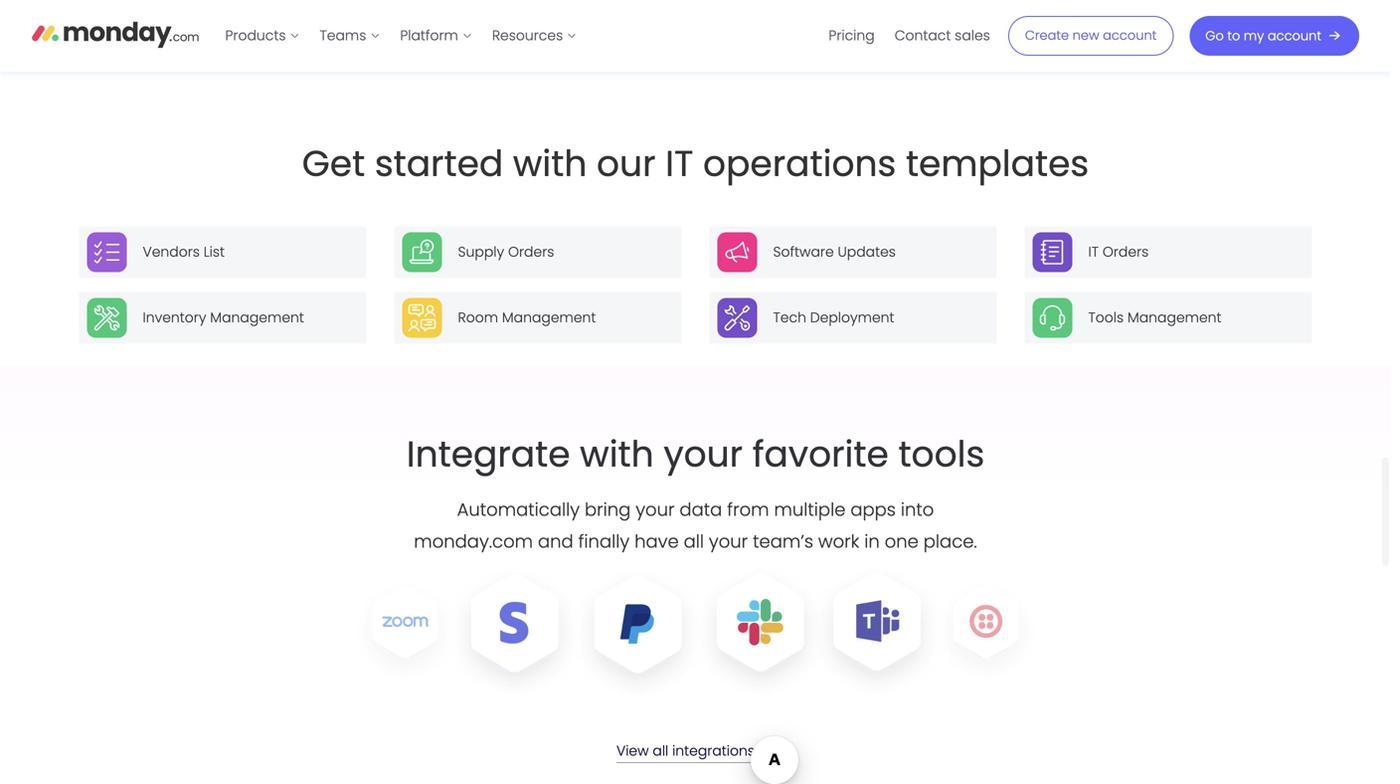 Task type: vqa. For each thing, say whether or not it's contained in the screenshot.
Favorite
yes



Task type: locate. For each thing, give the bounding box(es) containing it.
inventory management
[[143, 308, 304, 327]]

1 horizontal spatial list
[[819, 0, 1001, 72]]

data
[[680, 497, 723, 523]]

1 horizontal spatial it
[[1089, 242, 1099, 262]]

automatically bring your data from multiple apps into monday.com and finally have all your team's work in one place.
[[414, 497, 978, 554]]

management down the vendors list link
[[210, 308, 304, 327]]

0 vertical spatial all
[[684, 529, 704, 554]]

get started with our it operations templates
[[302, 138, 1090, 189]]

0 horizontal spatial management
[[210, 308, 304, 327]]

1 vertical spatial your
[[636, 497, 675, 523]]

it
[[666, 138, 694, 189], [1089, 242, 1099, 262]]

3 management from the left
[[1128, 308, 1222, 327]]

room management link
[[395, 292, 682, 344]]

1 horizontal spatial management
[[502, 308, 596, 327]]

supply orders
[[458, 242, 555, 262]]

supply
[[458, 242, 505, 262]]

management down it orders link
[[1128, 308, 1222, 327]]

management for inventory management
[[210, 308, 304, 327]]

1 horizontal spatial orders
[[1103, 242, 1150, 262]]

it right the our
[[666, 138, 694, 189]]

1 list from the left
[[215, 0, 587, 72]]

teams link
[[310, 20, 390, 52]]

room management
[[458, 308, 596, 327]]

create new account button
[[1009, 16, 1174, 56]]

with left the our
[[513, 138, 587, 189]]

resources
[[492, 26, 563, 45]]

templates
[[906, 138, 1090, 189]]

0 horizontal spatial all
[[653, 741, 669, 761]]

sales
[[955, 26, 991, 45]]

inventory
[[143, 308, 206, 327]]

orders
[[508, 242, 555, 262], [1103, 242, 1150, 262]]

your up have
[[636, 497, 675, 523]]

software updates link
[[710, 227, 997, 278]]

your down from
[[709, 529, 748, 554]]

all
[[684, 529, 704, 554], [653, 741, 669, 761]]

monday.com logo image
[[32, 13, 199, 55]]

2 list from the left
[[819, 0, 1001, 72]]

0 horizontal spatial list
[[215, 0, 587, 72]]

2 management from the left
[[502, 308, 596, 327]]

1 management from the left
[[210, 308, 304, 327]]

your up data
[[664, 429, 743, 479]]

integrations
[[673, 741, 755, 761]]

orders up tools
[[1103, 242, 1150, 262]]

list
[[215, 0, 587, 72], [819, 0, 1001, 72]]

0 horizontal spatial orders
[[508, 242, 555, 262]]

management down 'supply orders' link at top
[[502, 308, 596, 327]]

all down data
[[684, 529, 704, 554]]

products
[[225, 26, 286, 45]]

0 vertical spatial it
[[666, 138, 694, 189]]

1 horizontal spatial all
[[684, 529, 704, 554]]

1 horizontal spatial account
[[1268, 27, 1322, 45]]

place.
[[924, 529, 978, 554]]

management for room management
[[502, 308, 596, 327]]

multiple
[[775, 497, 846, 523]]

tools
[[899, 429, 985, 479]]

finally
[[579, 529, 630, 554]]

supply orders link
[[395, 227, 682, 278]]

and
[[538, 529, 574, 554]]

tech deployment link
[[710, 292, 997, 344]]

from
[[728, 497, 770, 523]]

apps
[[851, 497, 896, 523]]

resources link
[[482, 20, 587, 52]]

your
[[664, 429, 743, 479], [636, 497, 675, 523], [709, 529, 748, 554]]

1 vertical spatial it
[[1089, 242, 1099, 262]]

0 horizontal spatial account
[[1104, 26, 1157, 44]]

your for data
[[636, 497, 675, 523]]

0 horizontal spatial it
[[666, 138, 694, 189]]

it up tools
[[1089, 242, 1099, 262]]

management inside the "tools management" link
[[1128, 308, 1222, 327]]

1 vertical spatial all
[[653, 741, 669, 761]]

management inside inventory management link
[[210, 308, 304, 327]]

go to my account
[[1206, 27, 1322, 45]]

automatically
[[457, 497, 580, 523]]

0 vertical spatial your
[[664, 429, 743, 479]]

view
[[617, 741, 649, 761]]

view all integrations
[[617, 741, 755, 761]]

to
[[1228, 27, 1241, 45]]

started
[[375, 138, 504, 189]]

list containing products
[[215, 0, 587, 72]]

orders right supply
[[508, 242, 555, 262]]

management inside room management link
[[502, 308, 596, 327]]

my
[[1245, 27, 1265, 45]]

2 horizontal spatial management
[[1128, 308, 1222, 327]]

tools management
[[1089, 308, 1222, 327]]

pricing
[[829, 26, 875, 45]]

account right "new"
[[1104, 26, 1157, 44]]

room
[[458, 308, 498, 327]]

inventory management link
[[79, 292, 367, 344]]

all right "view"
[[653, 741, 669, 761]]

1 orders from the left
[[508, 242, 555, 262]]

with
[[513, 138, 587, 189], [580, 429, 654, 479]]

have
[[635, 529, 679, 554]]

it orders
[[1089, 242, 1150, 262]]

platform link
[[390, 20, 482, 52]]

2 orders from the left
[[1103, 242, 1150, 262]]

one
[[885, 529, 919, 554]]

get
[[302, 138, 365, 189]]

with up bring
[[580, 429, 654, 479]]

your for favorite
[[664, 429, 743, 479]]

account
[[1104, 26, 1157, 44], [1268, 27, 1322, 45]]

management
[[210, 308, 304, 327], [502, 308, 596, 327], [1128, 308, 1222, 327]]

account right my
[[1268, 27, 1322, 45]]



Task type: describe. For each thing, give the bounding box(es) containing it.
contact
[[895, 26, 952, 45]]

vendors
[[143, 242, 200, 262]]

all inside the automatically bring your data from multiple apps into monday.com and finally have all your team's work in one place.
[[684, 529, 704, 554]]

create new account
[[1026, 26, 1157, 44]]

all inside view all integrations link
[[653, 741, 669, 761]]

orders for it orders
[[1103, 242, 1150, 262]]

tech
[[774, 308, 807, 327]]

tools management link
[[1025, 292, 1313, 344]]

favorite
[[753, 429, 889, 479]]

integrate with your favorite tools
[[407, 429, 985, 479]]

0 vertical spatial with
[[513, 138, 587, 189]]

vendors list link
[[79, 227, 367, 278]]

monday.com
[[414, 529, 533, 554]]

contact sales
[[895, 26, 991, 45]]

in
[[865, 529, 880, 554]]

integrate
[[407, 429, 571, 479]]

tools
[[1089, 308, 1124, 327]]

view all integrations link
[[617, 739, 779, 763]]

list containing pricing
[[819, 0, 1001, 72]]

platform
[[400, 26, 459, 45]]

work
[[819, 529, 860, 554]]

orders for supply orders
[[508, 242, 555, 262]]

tech deployment
[[774, 308, 895, 327]]

go to my account button
[[1190, 16, 1360, 56]]

2 vertical spatial your
[[709, 529, 748, 554]]

products link
[[215, 20, 310, 52]]

operations
[[704, 138, 897, 189]]

teams
[[320, 26, 367, 45]]

management for tools management
[[1128, 308, 1222, 327]]

it orders link
[[1025, 227, 1313, 278]]

integrate your favorite tools to monday.com's it management software image
[[348, 558, 1044, 707]]

new
[[1073, 26, 1100, 44]]

pricing link
[[819, 20, 885, 52]]

contact sales button
[[885, 20, 1001, 52]]

our
[[597, 138, 656, 189]]

updates
[[838, 242, 896, 262]]

bring
[[585, 497, 631, 523]]

main element
[[215, 0, 1360, 72]]

team's
[[753, 529, 814, 554]]

vendors list
[[143, 242, 225, 262]]

list
[[204, 242, 225, 262]]

deployment
[[811, 308, 895, 327]]

into
[[901, 497, 935, 523]]

software updates
[[774, 242, 896, 262]]

go
[[1206, 27, 1225, 45]]

1 vertical spatial with
[[580, 429, 654, 479]]

create
[[1026, 26, 1070, 44]]

software
[[774, 242, 834, 262]]



